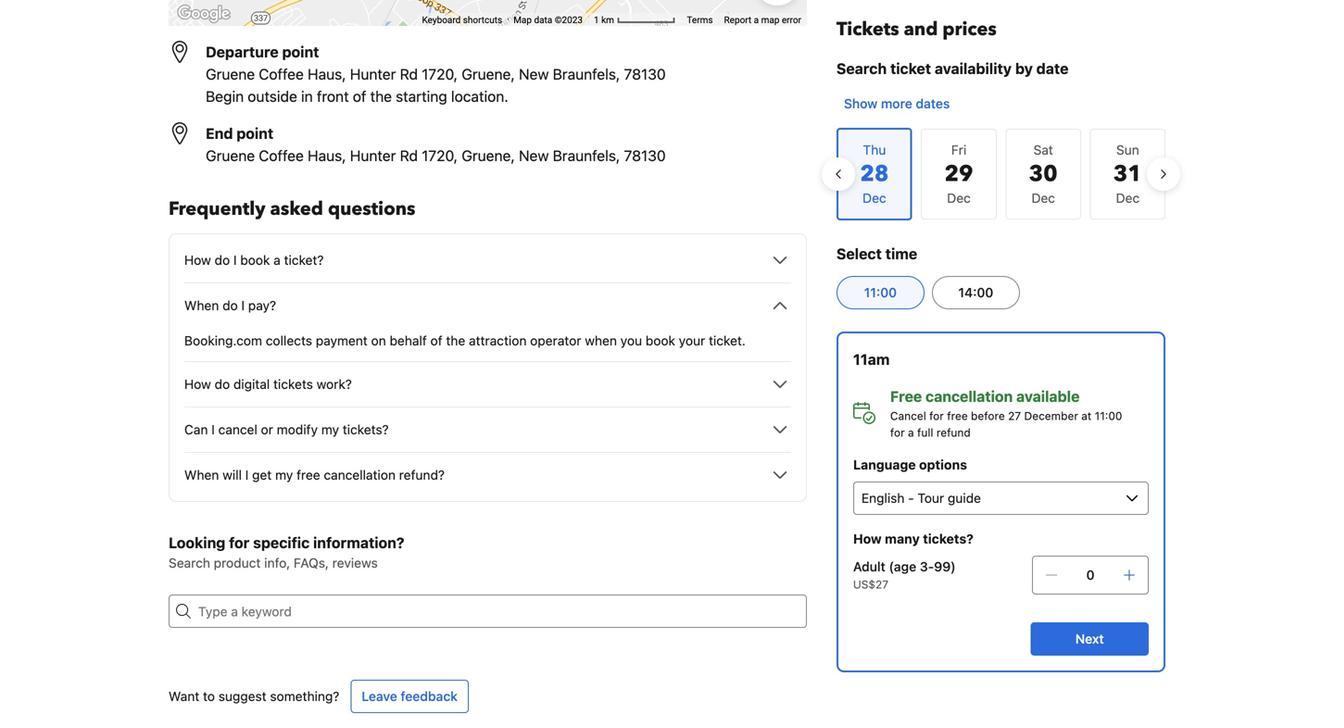 Task type: describe. For each thing, give the bounding box(es) containing it.
for inside looking for specific information? search product info, faqs, reviews
[[229, 534, 250, 552]]

cancellation inside the free cancellation available cancel for free before 27 december at 11:00 for a full refund
[[926, 388, 1013, 406]]

report
[[725, 14, 752, 26]]

dec for 30
[[1032, 191, 1056, 206]]

reviews
[[333, 556, 378, 571]]

many
[[885, 532, 920, 547]]

14:00
[[959, 285, 994, 300]]

sun 31 dec
[[1114, 142, 1143, 206]]

can i cancel or modify my tickets?
[[184, 422, 389, 438]]

my inside dropdown button
[[321, 422, 339, 438]]

free
[[891, 388, 923, 406]]

error
[[782, 14, 802, 26]]

full
[[918, 426, 934, 439]]

a inside dropdown button
[[274, 253, 281, 268]]

99)
[[935, 559, 956, 575]]

can i cancel or modify my tickets? button
[[184, 419, 792, 441]]

of inside departure point gruene coffee haus, hunter rd 1720, gruene, new braunfels, 78130 begin outside in front of the starting location.
[[353, 88, 367, 105]]

km
[[602, 14, 615, 26]]

faqs,
[[294, 556, 329, 571]]

i for pay?
[[241, 298, 245, 313]]

outside
[[248, 88, 297, 105]]

0 horizontal spatial 11:00
[[865, 285, 897, 300]]

tickets
[[274, 377, 313, 392]]

fri 29 dec
[[945, 142, 974, 206]]

29
[[945, 159, 974, 190]]

in
[[301, 88, 313, 105]]

behalf
[[390, 333, 427, 349]]

11:00 inside the free cancellation available cancel for free before 27 december at 11:00 for a full refund
[[1095, 410, 1123, 423]]

coffee for end
[[259, 147, 304, 165]]

how for how many tickets?
[[854, 532, 882, 547]]

free for will
[[297, 468, 320, 483]]

will
[[223, 468, 242, 483]]

your
[[679, 333, 706, 349]]

product
[[214, 556, 261, 571]]

shortcuts
[[463, 14, 503, 26]]

haus, for departure
[[308, 65, 346, 83]]

payment
[[316, 333, 368, 349]]

1
[[594, 14, 599, 26]]

78130 for end point gruene coffee haus, hunter rd 1720, gruene, new braunfels, 78130
[[624, 147, 666, 165]]

frequently
[[169, 197, 266, 222]]

1 km
[[594, 14, 617, 26]]

keyboard
[[422, 14, 461, 26]]

point for departure
[[282, 43, 319, 61]]

work?
[[317, 377, 352, 392]]

suggest
[[219, 689, 267, 705]]

show more dates
[[844, 96, 951, 111]]

when for when will i get my free cancellation refund?
[[184, 468, 219, 483]]

gruene for departure
[[206, 65, 255, 83]]

select time
[[837, 245, 918, 263]]

language
[[854, 457, 916, 473]]

1720, for departure
[[422, 65, 458, 83]]

0
[[1087, 568, 1095, 583]]

something?
[[270, 689, 340, 705]]

coffee for departure
[[259, 65, 304, 83]]

refund
[[937, 426, 971, 439]]

tickets? inside dropdown button
[[343, 422, 389, 438]]

show
[[844, 96, 878, 111]]

27
[[1009, 410, 1022, 423]]

1 km button
[[589, 13, 682, 27]]

book inside dropdown button
[[240, 253, 270, 268]]

available
[[1017, 388, 1080, 406]]

hunter for departure
[[350, 65, 396, 83]]

data
[[534, 14, 553, 26]]

11am
[[854, 351, 890, 369]]

language options
[[854, 457, 968, 473]]

refund?
[[399, 468, 445, 483]]

3-
[[920, 559, 935, 575]]

0 vertical spatial a
[[754, 14, 759, 26]]

new for departure point gruene coffee haus, hunter rd 1720, gruene, new braunfels, 78130 begin outside in front of the starting location.
[[519, 65, 549, 83]]

how do i book a ticket?
[[184, 253, 324, 268]]

map
[[762, 14, 780, 26]]

keyboard shortcuts button
[[422, 14, 503, 27]]

you
[[621, 333, 642, 349]]

specific
[[253, 534, 310, 552]]

sun
[[1117, 142, 1140, 158]]

when
[[585, 333, 617, 349]]

feedback
[[401, 689, 458, 705]]

select
[[837, 245, 882, 263]]

free cancellation available cancel for free before 27 december at 11:00 for a full refund
[[891, 388, 1123, 439]]

end point gruene coffee haus, hunter rd 1720, gruene, new braunfels, 78130
[[206, 125, 666, 165]]

cancel
[[891, 410, 927, 423]]

next
[[1076, 632, 1105, 647]]

or
[[261, 422, 273, 438]]

report a map error
[[725, 14, 802, 26]]

next button
[[1031, 623, 1150, 656]]

show more dates button
[[837, 87, 958, 121]]

do for pay?
[[223, 298, 238, 313]]

31
[[1114, 159, 1143, 190]]

starting
[[396, 88, 448, 105]]

when for when do i pay?
[[184, 298, 219, 313]]

free for cancellation
[[948, 410, 968, 423]]

ticket
[[891, 60, 932, 77]]

78130 for departure point gruene coffee haus, hunter rd 1720, gruene, new braunfels, 78130 begin outside in front of the starting location.
[[624, 65, 666, 83]]

i inside dropdown button
[[212, 422, 215, 438]]

haus, for end
[[308, 147, 346, 165]]

attraction
[[469, 333, 527, 349]]

digital
[[234, 377, 270, 392]]

pay?
[[248, 298, 276, 313]]

region containing 29
[[822, 121, 1181, 228]]

the inside departure point gruene coffee haus, hunter rd 1720, gruene, new braunfels, 78130 begin outside in front of the starting location.
[[370, 88, 392, 105]]

prices
[[943, 17, 997, 42]]

map
[[514, 14, 532, 26]]

to
[[203, 689, 215, 705]]

departure
[[206, 43, 279, 61]]

ticket?
[[284, 253, 324, 268]]

1 vertical spatial of
[[431, 333, 443, 349]]

keyboard shortcuts
[[422, 14, 503, 26]]



Task type: locate. For each thing, give the bounding box(es) containing it.
0 vertical spatial for
[[930, 410, 945, 423]]

1720, inside end point gruene coffee haus, hunter rd 1720, gruene, new braunfels, 78130
[[422, 147, 458, 165]]

i inside dropdown button
[[241, 298, 245, 313]]

0 vertical spatial new
[[519, 65, 549, 83]]

1 horizontal spatial dec
[[1032, 191, 1056, 206]]

1 vertical spatial the
[[446, 333, 466, 349]]

i for get
[[245, 468, 249, 483]]

gruene, for departure point gruene coffee haus, hunter rd 1720, gruene, new braunfels, 78130 begin outside in front of the starting location.
[[462, 65, 515, 83]]

i for book
[[234, 253, 237, 268]]

2 horizontal spatial dec
[[1117, 191, 1140, 206]]

location.
[[451, 88, 509, 105]]

2 gruene from the top
[[206, 147, 255, 165]]

hunter up starting
[[350, 65, 396, 83]]

options
[[920, 457, 968, 473]]

gruene,
[[462, 65, 515, 83], [462, 147, 515, 165]]

when left will
[[184, 468, 219, 483]]

tickets? up 99)
[[924, 532, 974, 547]]

coffee inside end point gruene coffee haus, hunter rd 1720, gruene, new braunfels, 78130
[[259, 147, 304, 165]]

do
[[215, 253, 230, 268], [223, 298, 238, 313], [215, 377, 230, 392]]

1 vertical spatial hunter
[[350, 147, 396, 165]]

gruene up begin at the left of page
[[206, 65, 255, 83]]

cancellation inside dropdown button
[[324, 468, 396, 483]]

point up in
[[282, 43, 319, 61]]

1 vertical spatial tickets?
[[924, 532, 974, 547]]

1 vertical spatial haus,
[[308, 147, 346, 165]]

for down 'cancel'
[[891, 426, 905, 439]]

of right behalf
[[431, 333, 443, 349]]

frequently asked questions
[[169, 197, 416, 222]]

do left digital
[[215, 377, 230, 392]]

1 vertical spatial gruene,
[[462, 147, 515, 165]]

2 hunter from the top
[[350, 147, 396, 165]]

0 horizontal spatial cancellation
[[324, 468, 396, 483]]

0 horizontal spatial of
[[353, 88, 367, 105]]

when inside dropdown button
[[184, 468, 219, 483]]

gruene, inside departure point gruene coffee haus, hunter rd 1720, gruene, new braunfels, 78130 begin outside in front of the starting location.
[[462, 65, 515, 83]]

2 haus, from the top
[[308, 147, 346, 165]]

gruene for end
[[206, 147, 255, 165]]

1 horizontal spatial tickets?
[[924, 532, 974, 547]]

how do digital tickets work?
[[184, 377, 352, 392]]

2 horizontal spatial a
[[909, 426, 915, 439]]

haus, down front
[[308, 147, 346, 165]]

Type a keyword field
[[191, 595, 807, 629]]

i right will
[[245, 468, 249, 483]]

1 vertical spatial how
[[184, 377, 211, 392]]

1 horizontal spatial search
[[837, 60, 887, 77]]

do inside dropdown button
[[223, 298, 238, 313]]

dec down the 30
[[1032, 191, 1056, 206]]

0 horizontal spatial a
[[274, 253, 281, 268]]

rd up starting
[[400, 65, 418, 83]]

gruene inside end point gruene coffee haus, hunter rd 1720, gruene, new braunfels, 78130
[[206, 147, 255, 165]]

0 vertical spatial book
[[240, 253, 270, 268]]

0 horizontal spatial my
[[275, 468, 293, 483]]

adult
[[854, 559, 886, 575]]

my inside dropdown button
[[275, 468, 293, 483]]

0 horizontal spatial for
[[229, 534, 250, 552]]

2 vertical spatial how
[[854, 532, 882, 547]]

0 vertical spatial free
[[948, 410, 968, 423]]

new inside end point gruene coffee haus, hunter rd 1720, gruene, new braunfels, 78130
[[519, 147, 549, 165]]

0 vertical spatial when
[[184, 298, 219, 313]]

search down looking
[[169, 556, 210, 571]]

free inside the free cancellation available cancel for free before 27 december at 11:00 for a full refund
[[948, 410, 968, 423]]

sat 30 dec
[[1030, 142, 1058, 206]]

2 coffee from the top
[[259, 147, 304, 165]]

tickets and prices
[[837, 17, 997, 42]]

1 vertical spatial book
[[646, 333, 676, 349]]

0 horizontal spatial search
[[169, 556, 210, 571]]

1 horizontal spatial book
[[646, 333, 676, 349]]

do left pay?
[[223, 298, 238, 313]]

0 vertical spatial point
[[282, 43, 319, 61]]

how down frequently on the top left of page
[[184, 253, 211, 268]]

on
[[371, 333, 386, 349]]

dates
[[916, 96, 951, 111]]

0 vertical spatial my
[[321, 422, 339, 438]]

my right modify
[[321, 422, 339, 438]]

cancellation left 'refund?'
[[324, 468, 396, 483]]

0 vertical spatial gruene,
[[462, 65, 515, 83]]

looking
[[169, 534, 226, 552]]

78130 inside end point gruene coffee haus, hunter rd 1720, gruene, new braunfels, 78130
[[624, 147, 666, 165]]

coffee up the frequently asked questions
[[259, 147, 304, 165]]

0 vertical spatial search
[[837, 60, 887, 77]]

dec for 29
[[948, 191, 971, 206]]

rd for end
[[400, 147, 418, 165]]

1 vertical spatial when
[[184, 468, 219, 483]]

1 vertical spatial cancellation
[[324, 468, 396, 483]]

tickets? down the work?
[[343, 422, 389, 438]]

i up when do i pay?
[[234, 253, 237, 268]]

point right end
[[237, 125, 274, 142]]

do for book
[[215, 253, 230, 268]]

gruene down end
[[206, 147, 255, 165]]

1720, down starting
[[422, 147, 458, 165]]

before
[[972, 410, 1006, 423]]

1 when from the top
[[184, 298, 219, 313]]

dec down 29
[[948, 191, 971, 206]]

new for end point gruene coffee haus, hunter rd 1720, gruene, new braunfels, 78130
[[519, 147, 549, 165]]

1 vertical spatial braunfels,
[[553, 147, 621, 165]]

1 vertical spatial a
[[274, 253, 281, 268]]

1 haus, from the top
[[308, 65, 346, 83]]

0 vertical spatial the
[[370, 88, 392, 105]]

want to suggest something?
[[169, 689, 340, 705]]

1 dec from the left
[[948, 191, 971, 206]]

my right get on the bottom of the page
[[275, 468, 293, 483]]

dec inside sat 30 dec
[[1032, 191, 1056, 206]]

coffee
[[259, 65, 304, 83], [259, 147, 304, 165]]

2 when from the top
[[184, 468, 219, 483]]

a left map
[[754, 14, 759, 26]]

1 vertical spatial point
[[237, 125, 274, 142]]

booking.com collects payment on behalf of the attraction operator when you book your ticket.
[[184, 333, 746, 349]]

11:00 down select time
[[865, 285, 897, 300]]

point
[[282, 43, 319, 61], [237, 125, 274, 142]]

for up full
[[930, 410, 945, 423]]

dec inside sun 31 dec
[[1117, 191, 1140, 206]]

ticket.
[[709, 333, 746, 349]]

0 vertical spatial 78130
[[624, 65, 666, 83]]

can
[[184, 422, 208, 438]]

when do i pay?
[[184, 298, 276, 313]]

terms
[[687, 14, 713, 26]]

2 braunfels, from the top
[[553, 147, 621, 165]]

dec down the 31 on the right of page
[[1117, 191, 1140, 206]]

1 horizontal spatial 11:00
[[1095, 410, 1123, 423]]

gruene, up location.
[[462, 65, 515, 83]]

1 vertical spatial for
[[891, 426, 905, 439]]

free inside dropdown button
[[297, 468, 320, 483]]

2 1720, from the top
[[422, 147, 458, 165]]

new
[[519, 65, 549, 83], [519, 147, 549, 165]]

30
[[1030, 159, 1058, 190]]

coffee inside departure point gruene coffee haus, hunter rd 1720, gruene, new braunfels, 78130 begin outside in front of the starting location.
[[259, 65, 304, 83]]

when inside dropdown button
[[184, 298, 219, 313]]

1 braunfels, from the top
[[553, 65, 621, 83]]

1 new from the top
[[519, 65, 549, 83]]

0 horizontal spatial book
[[240, 253, 270, 268]]

want
[[169, 689, 200, 705]]

how up adult
[[854, 532, 882, 547]]

i right can
[[212, 422, 215, 438]]

region
[[822, 121, 1181, 228]]

1 vertical spatial 1720,
[[422, 147, 458, 165]]

when
[[184, 298, 219, 313], [184, 468, 219, 483]]

the left starting
[[370, 88, 392, 105]]

haus, inside end point gruene coffee haus, hunter rd 1720, gruene, new braunfels, 78130
[[308, 147, 346, 165]]

rd down starting
[[400, 147, 418, 165]]

how for how do i book a ticket?
[[184, 253, 211, 268]]

1 horizontal spatial of
[[431, 333, 443, 349]]

by
[[1016, 60, 1034, 77]]

0 horizontal spatial dec
[[948, 191, 971, 206]]

1 horizontal spatial cancellation
[[926, 388, 1013, 406]]

tickets?
[[343, 422, 389, 438], [924, 532, 974, 547]]

how for how do digital tickets work?
[[184, 377, 211, 392]]

a left ticket?
[[274, 253, 281, 268]]

how do digital tickets work? button
[[184, 374, 792, 396]]

at
[[1082, 410, 1092, 423]]

search up show
[[837, 60, 887, 77]]

1 78130 from the top
[[624, 65, 666, 83]]

book
[[240, 253, 270, 268], [646, 333, 676, 349]]

0 vertical spatial hunter
[[350, 65, 396, 83]]

0 vertical spatial gruene
[[206, 65, 255, 83]]

report a map error link
[[725, 14, 802, 26]]

gruene, down location.
[[462, 147, 515, 165]]

my
[[321, 422, 339, 438], [275, 468, 293, 483]]

leave feedback button
[[351, 680, 469, 714]]

2 gruene, from the top
[[462, 147, 515, 165]]

rd inside end point gruene coffee haus, hunter rd 1720, gruene, new braunfels, 78130
[[400, 147, 418, 165]]

time
[[886, 245, 918, 263]]

book up pay?
[[240, 253, 270, 268]]

how inside dropdown button
[[184, 253, 211, 268]]

dec inside fri 29 dec
[[948, 191, 971, 206]]

2 vertical spatial for
[[229, 534, 250, 552]]

coffee up outside
[[259, 65, 304, 83]]

0 horizontal spatial point
[[237, 125, 274, 142]]

1720, up starting
[[422, 65, 458, 83]]

rd inside departure point gruene coffee haus, hunter rd 1720, gruene, new braunfels, 78130 begin outside in front of the starting location.
[[400, 65, 418, 83]]

2 vertical spatial do
[[215, 377, 230, 392]]

braunfels, inside end point gruene coffee haus, hunter rd 1720, gruene, new braunfels, 78130
[[553, 147, 621, 165]]

cancellation up "before"
[[926, 388, 1013, 406]]

1720, inside departure point gruene coffee haus, hunter rd 1720, gruene, new braunfels, 78130 begin outside in front of the starting location.
[[422, 65, 458, 83]]

0 vertical spatial haus,
[[308, 65, 346, 83]]

gruene, for end point gruene coffee haus, hunter rd 1720, gruene, new braunfels, 78130
[[462, 147, 515, 165]]

1 vertical spatial coffee
[[259, 147, 304, 165]]

when up booking.com
[[184, 298, 219, 313]]

a
[[754, 14, 759, 26], [274, 253, 281, 268], [909, 426, 915, 439]]

1 vertical spatial my
[[275, 468, 293, 483]]

braunfels, for end point gruene coffee haus, hunter rd 1720, gruene, new braunfels, 78130
[[553, 147, 621, 165]]

1720, for end
[[422, 147, 458, 165]]

a inside the free cancellation available cancel for free before 27 december at 11:00 for a full refund
[[909, 426, 915, 439]]

2 vertical spatial a
[[909, 426, 915, 439]]

1 horizontal spatial for
[[891, 426, 905, 439]]

search ticket availability by date
[[837, 60, 1069, 77]]

1 horizontal spatial the
[[446, 333, 466, 349]]

0 vertical spatial 1720,
[[422, 65, 458, 83]]

when do i pay? button
[[184, 295, 792, 317]]

and
[[904, 17, 939, 42]]

search inside looking for specific information? search product info, faqs, reviews
[[169, 556, 210, 571]]

for up product
[[229, 534, 250, 552]]

0 vertical spatial tickets?
[[343, 422, 389, 438]]

braunfels, inside departure point gruene coffee haus, hunter rd 1720, gruene, new braunfels, 78130 begin outside in front of the starting location.
[[553, 65, 621, 83]]

dec for 31
[[1117, 191, 1140, 206]]

0 vertical spatial do
[[215, 253, 230, 268]]

0 vertical spatial cancellation
[[926, 388, 1013, 406]]

rd for departure
[[400, 65, 418, 83]]

free right get on the bottom of the page
[[297, 468, 320, 483]]

point inside end point gruene coffee haus, hunter rd 1720, gruene, new braunfels, 78130
[[237, 125, 274, 142]]

1 horizontal spatial my
[[321, 422, 339, 438]]

1 vertical spatial rd
[[400, 147, 418, 165]]

3 dec from the left
[[1117, 191, 1140, 206]]

how do i book a ticket? button
[[184, 249, 792, 272]]

0 horizontal spatial tickets?
[[343, 422, 389, 438]]

2 78130 from the top
[[624, 147, 666, 165]]

2 dec from the left
[[1032, 191, 1056, 206]]

hunter inside departure point gruene coffee haus, hunter rd 1720, gruene, new braunfels, 78130 begin outside in front of the starting location.
[[350, 65, 396, 83]]

get
[[252, 468, 272, 483]]

do up when do i pay?
[[215, 253, 230, 268]]

2 new from the top
[[519, 147, 549, 165]]

gruene inside departure point gruene coffee haus, hunter rd 1720, gruene, new braunfels, 78130 begin outside in front of the starting location.
[[206, 65, 255, 83]]

0 vertical spatial 11:00
[[865, 285, 897, 300]]

dec
[[948, 191, 971, 206], [1032, 191, 1056, 206], [1117, 191, 1140, 206]]

cancel
[[218, 422, 258, 438]]

point for end
[[237, 125, 274, 142]]

1 1720, from the top
[[422, 65, 458, 83]]

hunter
[[350, 65, 396, 83], [350, 147, 396, 165]]

booking.com
[[184, 333, 262, 349]]

google image
[[173, 2, 235, 26]]

tickets
[[837, 17, 900, 42]]

looking for specific information? search product info, faqs, reviews
[[169, 534, 405, 571]]

haus,
[[308, 65, 346, 83], [308, 147, 346, 165]]

i left pay?
[[241, 298, 245, 313]]

of
[[353, 88, 367, 105], [431, 333, 443, 349]]

questions
[[328, 197, 416, 222]]

rd
[[400, 65, 418, 83], [400, 147, 418, 165]]

operator
[[530, 333, 582, 349]]

point inside departure point gruene coffee haus, hunter rd 1720, gruene, new braunfels, 78130 begin outside in front of the starting location.
[[282, 43, 319, 61]]

asked
[[270, 197, 323, 222]]

a left full
[[909, 426, 915, 439]]

haus, inside departure point gruene coffee haus, hunter rd 1720, gruene, new braunfels, 78130 begin outside in front of the starting location.
[[308, 65, 346, 83]]

hunter inside end point gruene coffee haus, hunter rd 1720, gruene, new braunfels, 78130
[[350, 147, 396, 165]]

1 horizontal spatial point
[[282, 43, 319, 61]]

hunter up questions
[[350, 147, 396, 165]]

1 coffee from the top
[[259, 65, 304, 83]]

1 vertical spatial 11:00
[[1095, 410, 1123, 423]]

how inside 'how do digital tickets work?' dropdown button
[[184, 377, 211, 392]]

2 rd from the top
[[400, 147, 418, 165]]

1 gruene from the top
[[206, 65, 255, 83]]

hunter for end
[[350, 147, 396, 165]]

0 vertical spatial rd
[[400, 65, 418, 83]]

1 hunter from the top
[[350, 65, 396, 83]]

adult (age 3-99) us$27
[[854, 559, 956, 591]]

1 horizontal spatial a
[[754, 14, 759, 26]]

0 horizontal spatial the
[[370, 88, 392, 105]]

braunfels, for departure point gruene coffee haus, hunter rd 1720, gruene, new braunfels, 78130 begin outside in front of the starting location.
[[553, 65, 621, 83]]

1 vertical spatial search
[[169, 556, 210, 571]]

leave feedback
[[362, 689, 458, 705]]

when will i get my free cancellation refund?
[[184, 468, 445, 483]]

book right you
[[646, 333, 676, 349]]

do for tickets
[[215, 377, 230, 392]]

map region
[[99, 0, 811, 242]]

11:00 right "at"
[[1095, 410, 1123, 423]]

free up refund
[[948, 410, 968, 423]]

2 horizontal spatial for
[[930, 410, 945, 423]]

1 vertical spatial free
[[297, 468, 320, 483]]

of right front
[[353, 88, 367, 105]]

0 vertical spatial of
[[353, 88, 367, 105]]

haus, up front
[[308, 65, 346, 83]]

information?
[[313, 534, 405, 552]]

new inside departure point gruene coffee haus, hunter rd 1720, gruene, new braunfels, 78130 begin outside in front of the starting location.
[[519, 65, 549, 83]]

0 horizontal spatial free
[[297, 468, 320, 483]]

begin
[[206, 88, 244, 105]]

1 vertical spatial do
[[223, 298, 238, 313]]

1 rd from the top
[[400, 65, 418, 83]]

0 vertical spatial how
[[184, 253, 211, 268]]

0 vertical spatial coffee
[[259, 65, 304, 83]]

how up can
[[184, 377, 211, 392]]

78130 inside departure point gruene coffee haus, hunter rd 1720, gruene, new braunfels, 78130 begin outside in front of the starting location.
[[624, 65, 666, 83]]

1 vertical spatial gruene
[[206, 147, 255, 165]]

availability
[[935, 60, 1012, 77]]

us$27
[[854, 578, 889, 591]]

1 horizontal spatial free
[[948, 410, 968, 423]]

1 gruene, from the top
[[462, 65, 515, 83]]

gruene, inside end point gruene coffee haus, hunter rd 1720, gruene, new braunfels, 78130
[[462, 147, 515, 165]]

1 vertical spatial new
[[519, 147, 549, 165]]

date
[[1037, 60, 1069, 77]]

0 vertical spatial braunfels,
[[553, 65, 621, 83]]

1 vertical spatial 78130
[[624, 147, 666, 165]]

the left attraction
[[446, 333, 466, 349]]

how many tickets?
[[854, 532, 974, 547]]



Task type: vqa. For each thing, say whether or not it's contained in the screenshot.
a inside dropdown button
yes



